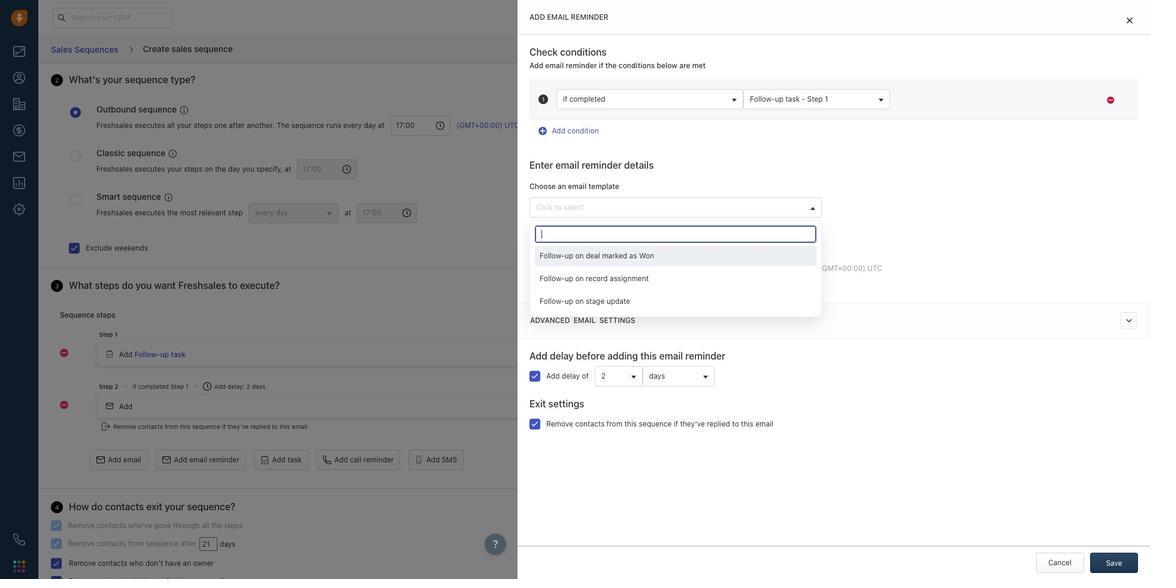 Task type: describe. For each thing, give the bounding box(es) containing it.
choose an email template
[[530, 182, 619, 191]]

follow-up on deal marked as won option
[[535, 246, 817, 267]]

settings
[[548, 399, 584, 410]]

sequence up type?
[[194, 44, 233, 54]]

the left most
[[167, 208, 178, 217]]

task,
[[999, 107, 1015, 116]]

freshsales for classic
[[96, 165, 133, 174]]

2 button
[[595, 366, 643, 387]]

day inside button
[[276, 208, 288, 217]]

exclude weekends
[[86, 244, 148, 253]]

add task
[[272, 456, 302, 465]]

up inside 'a sales sequence is a series of steps you can set up to nurture contacts in the crm. a step can be an email, task, call reminder, email reminder, or sms. once your steps are lined up, the crm executes them automatically for you.'
[[1052, 97, 1061, 106]]

sales for create
[[172, 44, 192, 54]]

at right the every day button
[[345, 208, 351, 217]]

follow-up task link
[[135, 350, 186, 359]]

exclude
[[86, 244, 112, 253]]

click to select
[[536, 203, 584, 212]]

0 vertical spatial add email reminder
[[530, 13, 608, 22]]

0 vertical spatial every
[[343, 121, 362, 130]]

2 vertical spatial days
[[220, 540, 236, 549]]

owner
[[193, 560, 214, 569]]

settings
[[600, 316, 635, 325]]

add condition link
[[539, 118, 599, 135]]

delay for before
[[550, 351, 574, 362]]

executes for classic sequence
[[135, 165, 165, 174]]

if completed step 1
[[133, 383, 189, 390]]

before
[[576, 351, 605, 362]]

follow- for follow-up on stage update
[[540, 297, 565, 306]]

up for follow-up on record assignment
[[565, 275, 573, 284]]

delay for of
[[562, 372, 580, 381]]

follow- for follow-up on record assignment
[[540, 275, 565, 284]]

2 horizontal spatial from
[[607, 420, 623, 429]]

completed for if completed
[[570, 95, 605, 104]]

1 vertical spatial template
[[591, 222, 620, 231]]

sales for a
[[892, 97, 909, 106]]

follow-up on record assignment option
[[535, 269, 817, 290]]

freshsales right want
[[178, 280, 226, 291]]

who
[[129, 560, 143, 569]]

steps up task,
[[991, 97, 1009, 106]]

below
[[657, 61, 678, 70]]

<span class=" ">sales reps can use this for prospecting and account-based selling e.g. following up with event attendees</span> image
[[164, 193, 172, 202]]

crm.
[[898, 107, 916, 116]]

0 vertical spatial do
[[122, 280, 133, 291]]

one
[[214, 121, 227, 130]]

1 vertical spatial 1
[[114, 331, 118, 338]]

reminder up choose an email template at the top of page
[[582, 160, 622, 171]]

to inside 'a sales sequence is a series of steps you can set up to nurture contacts in the crm. a step can be an email, task, call reminder, email reminder, or sms. once your steps are lined up, the crm executes them automatically for you.'
[[1063, 97, 1070, 106]]

sequence down gone
[[146, 540, 179, 549]]

be inside dialog
[[611, 264, 620, 273]]

check
[[530, 47, 558, 58]]

exit
[[530, 399, 546, 410]]

save
[[1106, 560, 1122, 569]]

won
[[639, 252, 654, 261]]

2 left the what's
[[55, 77, 59, 84]]

this email reminder will be due on step execution date at
[[530, 264, 724, 273]]

add follow-up task
[[119, 350, 186, 359]]

what steps do you want freshsales to execute?
[[69, 280, 280, 291]]

select
[[564, 203, 584, 212]]

reminder up follow-up on record assignment at the top of page
[[566, 264, 596, 273]]

1 vertical spatial of
[[582, 372, 589, 381]]

up,
[[993, 117, 1004, 126]]

0 horizontal spatial you
[[136, 280, 152, 291]]

create email template link
[[533, 222, 620, 231]]

follow- for follow-up task - step 1
[[750, 95, 775, 104]]

outbound sequence
[[96, 104, 177, 114]]

details
[[624, 160, 654, 171]]

if right step 2
[[133, 383, 137, 390]]

0 horizontal spatial from
[[128, 540, 144, 549]]

email,
[[977, 107, 997, 116]]

1 vertical spatial are
[[908, 76, 921, 86]]

email inside 'a sales sequence is a series of steps you can set up to nurture contacts in the crm. a step can be an email, task, call reminder, email reminder, or sms. once your steps are lined up, the crm executes them automatically for you.'
[[1065, 107, 1083, 116]]

execute?
[[240, 280, 280, 291]]

step 2
[[99, 383, 118, 391]]

freshsales for outbound
[[96, 121, 133, 130]]

1 horizontal spatial remove contacts from this sequence if they've replied to this email
[[546, 420, 773, 429]]

step inside dialog
[[647, 264, 662, 273]]

steps left one in the top of the page
[[194, 121, 212, 130]]

to inside dropdown button
[[555, 203, 562, 212]]

sequence left <span class=" ">sales reps can use this for traditional drip campaigns e.g. reengaging with cold prospects</span> image
[[138, 104, 177, 114]]

enter email reminder details
[[530, 160, 654, 171]]

1 vertical spatial can
[[942, 107, 954, 116]]

the inside check conditions add email reminder if the conditions below are met
[[606, 61, 617, 70]]

add sms button
[[408, 451, 464, 471]]

0 vertical spatial date
[[545, 249, 561, 258]]

have
[[165, 560, 181, 569]]

freshsales executes all your steps one after another. the sequence runs every day at
[[96, 121, 385, 130]]

cancel
[[1049, 559, 1072, 568]]

due
[[622, 264, 634, 273]]

the
[[277, 121, 290, 130]]

remove contacts who've gone through all the steps
[[68, 522, 243, 531]]

sequence up outbound sequence
[[125, 74, 168, 85]]

0 horizontal spatial a
[[885, 97, 890, 106]]

smart
[[96, 192, 120, 202]]

follow-up task - step 1
[[750, 95, 828, 104]]

advanced
[[530, 316, 570, 325]]

sequence steps
[[60, 311, 115, 320]]

due date
[[530, 249, 561, 258]]

completed for if completed step 1
[[138, 383, 169, 390]]

up up if completed step 1 at bottom
[[160, 350, 169, 359]]

2 right the ":" at bottom
[[246, 383, 250, 390]]

deal
[[586, 252, 600, 261]]

a
[[954, 97, 958, 106]]

at right runs
[[378, 121, 385, 130]]

follow-up on deal marked as won
[[540, 252, 654, 261]]

0 horizontal spatial do
[[91, 502, 103, 513]]

steps up step 1
[[96, 311, 115, 320]]

0 horizontal spatial conditions
[[560, 47, 607, 58]]

for
[[885, 128, 894, 137]]

lined
[[975, 117, 991, 126]]

contacts down settings
[[575, 420, 605, 429]]

your right the what's
[[103, 74, 122, 85]]

condition
[[567, 126, 599, 135]]

if down days button
[[674, 420, 678, 429]]

contacts up who've
[[105, 502, 144, 513]]

0 vertical spatial all
[[167, 121, 175, 130]]

freshsales executes your steps on the day you specify, at
[[96, 165, 291, 174]]

phone element
[[7, 528, 31, 552]]

relevant
[[199, 208, 226, 217]]

follow-up task - step 1 button
[[743, 89, 890, 110]]

add email button
[[90, 451, 148, 471]]

are inside 'a sales sequence is a series of steps you can set up to nurture contacts in the crm. a step can be an email, task, call reminder, email reminder, or sms. once your steps are lined up, the crm executes them automatically for you.'
[[962, 117, 973, 126]]

0 vertical spatial after
[[229, 121, 245, 130]]

0 horizontal spatial utc
[[505, 121, 519, 130]]

reminder left add sms button on the bottom left
[[364, 456, 394, 465]]

exit
[[146, 502, 162, 513]]

a sales sequence is a series of steps you can set up to nurture contacts in the crm. a step can be an email, task, call reminder, email reminder, or sms. once your steps are lined up, the crm executes them automatically for you.
[[885, 97, 1136, 137]]

2 reminder, from the left
[[1085, 107, 1117, 116]]

be inside 'a sales sequence is a series of steps you can set up to nurture contacts in the crm. a step can be an email, task, call reminder, email reminder, or sms. once your steps are lined up, the crm executes them automatically for you.'
[[956, 107, 965, 116]]

email
[[574, 316, 596, 325]]

add condition
[[552, 126, 599, 135]]

1 horizontal spatial from
[[165, 424, 178, 431]]

add call reminder button
[[316, 451, 400, 471]]

this
[[530, 264, 544, 273]]

weekends
[[114, 244, 148, 253]]

contacts up remove contacts who don't have an owner
[[97, 540, 126, 549]]

set
[[1040, 97, 1050, 106]]

type?
[[171, 74, 195, 85]]

another.
[[247, 121, 275, 130]]

freshworks switcher image
[[13, 561, 25, 573]]

remove contacts who don't have an owner
[[69, 560, 214, 569]]

dialog containing check conditions
[[518, 0, 1150, 580]]

contacts left who
[[98, 560, 127, 569]]

reminder up sequence?
[[209, 456, 240, 465]]

1 vertical spatial a
[[918, 107, 923, 116]]

close image
[[1127, 17, 1133, 24]]

your inside 'a sales sequence is a series of steps you can set up to nurture contacts in the crm. a step can be an email, task, call reminder, email reminder, or sms. once your steps are lined up, the crm executes them automatically for you.'
[[924, 117, 939, 126]]

the down sequence?
[[211, 522, 222, 531]]

4
[[55, 504, 59, 512]]

0 vertical spatial (gmt+00:00)
[[457, 121, 503, 130]]

sales sequences
[[51, 44, 118, 54]]

every day button
[[249, 203, 339, 223]]

on for follow-up on record assignment
[[575, 275, 584, 284]]

an inside dialog
[[558, 182, 566, 191]]

click
[[536, 203, 553, 212]]

runs
[[326, 121, 341, 130]]

follow-up on stage update option
[[535, 292, 817, 312]]

who've
[[128, 522, 152, 531]]

1 vertical spatial task
[[171, 350, 186, 359]]

freshsales for smart
[[96, 208, 133, 217]]

steps down sequence?
[[224, 522, 243, 531]]

0 horizontal spatial step
[[228, 208, 243, 217]]

if completed button
[[557, 89, 743, 110]]

what's
[[69, 74, 100, 85]]

an inside 'a sales sequence is a series of steps you can set up to nurture contacts in the crm. a step can be an email, task, call reminder, email reminder, or sms. once your steps are lined up, the crm executes them automatically for you.'
[[967, 107, 975, 116]]

add inside 'button'
[[108, 456, 121, 465]]

save button
[[1090, 554, 1138, 574]]

cancel button
[[1036, 554, 1084, 574]]

on up relevant
[[205, 165, 213, 174]]

the up sms.
[[885, 107, 896, 116]]

1 reminder, from the left
[[1031, 107, 1063, 116]]

add call reminder
[[334, 456, 394, 465]]

what for what are sales sequences?
[[885, 76, 906, 86]]

every day
[[255, 208, 288, 217]]

1 vertical spatial you
[[242, 165, 254, 174]]

call inside 'a sales sequence is a series of steps you can set up to nurture contacts in the crm. a step can be an email, task, call reminder, email reminder, or sms. once your steps are lined up, the crm executes them automatically for you.'
[[1017, 107, 1029, 116]]

reminder up check conditions add email reminder if the conditions below are met on the top of the page
[[571, 13, 608, 22]]

minus filled image
[[1107, 96, 1114, 105]]

due
[[530, 249, 543, 258]]

sequence down days button
[[639, 420, 672, 429]]

add email
[[108, 456, 141, 465]]

utc inside dialog
[[868, 264, 882, 273]]

your right exit at the left bottom of the page
[[165, 502, 185, 513]]

0 vertical spatial template
[[589, 182, 619, 191]]

gone
[[154, 522, 171, 531]]



Task type: locate. For each thing, give the bounding box(es) containing it.
executes down classic sequence
[[135, 165, 165, 174]]

0 vertical spatial (gmt+00:00) utc
[[457, 121, 519, 130]]

sales up crm.
[[892, 97, 909, 106]]

email inside 'button'
[[123, 456, 141, 465]]

2 vertical spatial task
[[288, 456, 302, 465]]

add email reminder
[[530, 13, 608, 22], [174, 456, 240, 465]]

1 right -
[[825, 95, 828, 104]]

sequence left <span class=" ">sales reps can use this for weekly check-ins with leads and to run renewal campaigns e.g. renewing a contract</span> icon
[[127, 148, 166, 158]]

0 vertical spatial conditions
[[560, 47, 607, 58]]

after
[[229, 121, 245, 130], [181, 540, 197, 549]]

step inside 'a sales sequence is a series of steps you can set up to nurture contacts in the crm. a step can be an email, task, call reminder, email reminder, or sms. once your steps are lined up, the crm executes them automatically for you.'
[[925, 107, 940, 116]]

1 vertical spatial delay
[[562, 372, 580, 381]]

follow-up on stage update
[[540, 297, 630, 306]]

are inside check conditions add email reminder if the conditions below are met
[[680, 61, 691, 70]]

executes for outbound sequence
[[135, 121, 165, 130]]

0 horizontal spatial can
[[942, 107, 954, 116]]

0 horizontal spatial replied
[[250, 424, 270, 431]]

what for what steps do you want freshsales to execute?
[[69, 280, 92, 291]]

up inside follow-up on stage update option
[[565, 297, 573, 306]]

completed inside button
[[570, 95, 605, 104]]

2 vertical spatial step
[[647, 264, 662, 273]]

how
[[69, 502, 89, 513]]

days button
[[643, 366, 715, 387]]

days down sequence?
[[220, 540, 236, 549]]

steps up sequence steps
[[95, 280, 119, 291]]

completed
[[570, 95, 605, 104], [138, 383, 169, 390]]

2 inside button
[[601, 372, 606, 381]]

up left record
[[565, 275, 573, 284]]

<span class=" ">sales reps can use this for weekly check-ins with leads and to run renewal campaigns e.g. renewing a contract</span> image
[[169, 150, 177, 158]]

1 vertical spatial an
[[558, 182, 566, 191]]

executes down <span class=" ">sales reps can use this for prospecting and account-based selling e.g. following up with event attendees</span> image
[[135, 208, 165, 217]]

what
[[885, 76, 906, 86], [69, 280, 92, 291]]

1 horizontal spatial you
[[242, 165, 254, 174]]

of inside 'a sales sequence is a series of steps you can set up to nurture contacts in the crm. a step can be an email, task, call reminder, email reminder, or sms. once your steps are lined up, the crm executes them automatically for you.'
[[982, 97, 989, 106]]

0 horizontal spatial date
[[545, 249, 561, 258]]

2 horizontal spatial sales
[[923, 76, 943, 86]]

you.
[[896, 128, 911, 137]]

1 horizontal spatial (gmt+00:00)
[[820, 264, 866, 273]]

2 horizontal spatial days
[[649, 372, 665, 381]]

2 vertical spatial you
[[136, 280, 152, 291]]

on left stage at the right bottom
[[575, 297, 584, 306]]

0 vertical spatial utc
[[505, 121, 519, 130]]

your down <span class=" ">sales reps can use this for weekly check-ins with leads and to run renewal campaigns e.g. renewing a contract</span> icon
[[167, 165, 182, 174]]

your down <span class=" ">sales reps can use this for traditional drip campaigns e.g. reengaging with cold prospects</span> image
[[177, 121, 192, 130]]

up inside follow-up on deal marked as won option
[[565, 252, 573, 261]]

task inside button
[[288, 456, 302, 465]]

sms
[[442, 456, 457, 465]]

you
[[1011, 97, 1024, 106], [242, 165, 254, 174], [136, 280, 152, 291]]

do left want
[[122, 280, 133, 291]]

2 vertical spatial 1
[[186, 383, 189, 390]]

steps
[[991, 97, 1009, 106], [941, 117, 960, 126], [194, 121, 212, 130], [184, 165, 203, 174], [95, 280, 119, 291], [96, 311, 115, 320], [224, 522, 243, 531]]

1 horizontal spatial day
[[276, 208, 288, 217]]

0 vertical spatial completed
[[570, 95, 605, 104]]

freshsales down 'classic'
[[96, 165, 133, 174]]

every right runs
[[343, 121, 362, 130]]

series
[[960, 97, 980, 106]]

you left specify, on the left of the page
[[242, 165, 254, 174]]

0 vertical spatial an
[[967, 107, 975, 116]]

0 vertical spatial of
[[982, 97, 989, 106]]

can
[[1026, 97, 1038, 106], [942, 107, 954, 116]]

0 vertical spatial sales
[[172, 44, 192, 54]]

can down is
[[942, 107, 954, 116]]

be right will
[[611, 264, 620, 273]]

2 left if completed step 1 at bottom
[[114, 383, 118, 391]]

step right -
[[807, 95, 823, 104]]

1 horizontal spatial sales
[[892, 97, 909, 106]]

add inside check conditions add email reminder if the conditions below are met
[[530, 61, 543, 70]]

1 vertical spatial create
[[546, 222, 569, 231]]

phone image
[[13, 534, 25, 546]]

your
[[103, 74, 122, 85], [924, 117, 939, 126], [177, 121, 192, 130], [167, 165, 182, 174], [165, 502, 185, 513]]

add email reminder inside button
[[174, 456, 240, 465]]

None search field
[[535, 226, 817, 243]]

add inside button
[[272, 456, 286, 465]]

1 horizontal spatial after
[[229, 121, 245, 130]]

delay
[[550, 351, 574, 362], [562, 372, 580, 381], [227, 383, 243, 390]]

or
[[1119, 107, 1126, 116]]

up inside follow-up task - step 1 button
[[775, 95, 784, 104]]

classic sequence
[[96, 148, 166, 158]]

0 horizontal spatial what
[[69, 280, 92, 291]]

they've inside dialog
[[680, 420, 705, 429]]

0 horizontal spatial an
[[183, 560, 191, 569]]

once
[[904, 117, 922, 126]]

None text field
[[200, 538, 218, 552]]

add delay : 2 days
[[214, 383, 265, 390]]

on right due
[[636, 264, 645, 273]]

1 vertical spatial sales
[[923, 76, 943, 86]]

(gmt+00:00) inside dialog
[[820, 264, 866, 273]]

contacts
[[1099, 97, 1128, 106], [575, 420, 605, 429], [138, 424, 163, 431], [105, 502, 144, 513], [97, 522, 126, 531], [97, 540, 126, 549], [98, 560, 127, 569]]

at right specify, on the left of the page
[[285, 165, 291, 174]]

2 down before
[[601, 372, 606, 381]]

1 vertical spatial conditions
[[619, 61, 655, 70]]

remove contacts from this sequence if they've replied to this email up "add email reminder" button
[[113, 424, 307, 431]]

1 horizontal spatial completed
[[570, 95, 605, 104]]

2 horizontal spatial step
[[925, 107, 940, 116]]

add email reminder up sequence?
[[174, 456, 240, 465]]

if inside button
[[563, 95, 568, 104]]

2 horizontal spatial task
[[786, 95, 800, 104]]

1 horizontal spatial step
[[647, 264, 662, 273]]

1 horizontal spatial what
[[885, 76, 906, 86]]

choose
[[530, 182, 556, 191]]

contacts inside 'a sales sequence is a series of steps you can set up to nurture contacts in the crm. a step can be an email, task, call reminder, email reminder, or sms. once your steps are lined up, the crm executes them automatically for you.'
[[1099, 97, 1128, 106]]

check conditions add email reminder if the conditions below are met
[[530, 47, 706, 70]]

0 horizontal spatial 1
[[114, 331, 118, 338]]

1 horizontal spatial (gmt+00:00) utc
[[820, 264, 882, 273]]

follow-up on record assignment
[[540, 275, 649, 284]]

1 horizontal spatial every
[[343, 121, 362, 130]]

0 vertical spatial what
[[885, 76, 906, 86]]

at inside dialog
[[717, 264, 724, 273]]

if up "add email reminder" button
[[222, 424, 226, 431]]

sequence up "add email reminder" button
[[192, 424, 220, 431]]

on for follow-up on deal marked as won
[[575, 252, 584, 261]]

they've
[[680, 420, 705, 429], [228, 424, 249, 431]]

you inside 'a sales sequence is a series of steps you can set up to nurture contacts in the crm. a step can be an email, task, call reminder, email reminder, or sms. once your steps are lined up, the crm executes them automatically for you.'
[[1011, 97, 1024, 106]]

day left specify, on the left of the page
[[228, 165, 240, 174]]

task
[[786, 95, 800, 104], [171, 350, 186, 359], [288, 456, 302, 465]]

0 horizontal spatial add email reminder
[[174, 456, 240, 465]]

email inside check conditions add email reminder if the conditions below are met
[[545, 61, 564, 70]]

template down "enter email reminder details"
[[589, 182, 619, 191]]

a
[[885, 97, 890, 106], [918, 107, 923, 116]]

sequence inside 'a sales sequence is a series of steps you can set up to nurture contacts in the crm. a step can be an email, task, call reminder, email reminder, or sms. once your steps are lined up, the crm executes them automatically for you.'
[[911, 97, 944, 106]]

your right once
[[924, 117, 939, 126]]

0 horizontal spatial task
[[171, 350, 186, 359]]

add delay before adding this email reminder
[[530, 351, 726, 362]]

2 vertical spatial an
[[183, 560, 191, 569]]

will
[[598, 264, 609, 273]]

1 vertical spatial utc
[[868, 264, 882, 273]]

executes down 'set'
[[1037, 117, 1067, 126]]

follow- inside button
[[750, 95, 775, 104]]

(gmt+00:00) utc
[[457, 121, 519, 130], [820, 264, 882, 273]]

automatically
[[1088, 117, 1133, 126]]

1 horizontal spatial date
[[700, 264, 715, 273]]

up left the deal
[[565, 252, 573, 261]]

enter
[[530, 160, 553, 171]]

the down one in the top of the page
[[215, 165, 226, 174]]

1 vertical spatial call
[[350, 456, 362, 465]]

1 horizontal spatial 1
[[186, 383, 189, 390]]

1 vertical spatial (gmt+00:00) utc
[[820, 264, 882, 273]]

step down follow-up task link
[[171, 383, 184, 390]]

create for create email template
[[546, 222, 569, 231]]

1 horizontal spatial an
[[558, 182, 566, 191]]

adding
[[608, 351, 638, 362]]

reminder up days button
[[686, 351, 726, 362]]

contacts up or
[[1099, 97, 1128, 106]]

1 vertical spatial date
[[700, 264, 715, 273]]

outbound
[[96, 104, 136, 114]]

1 horizontal spatial conditions
[[619, 61, 655, 70]]

1 horizontal spatial utc
[[868, 264, 882, 273]]

up right 'set'
[[1052, 97, 1061, 106]]

if inside check conditions add email reminder if the conditions below are met
[[599, 61, 604, 70]]

the down task,
[[1006, 117, 1017, 126]]

1 vertical spatial all
[[202, 522, 209, 531]]

they've down days button
[[680, 420, 705, 429]]

sales inside 'a sales sequence is a series of steps you can set up to nurture contacts in the crm. a step can be an email, task, call reminder, email reminder, or sms. once your steps are lined up, the crm executes them automatically for you.'
[[892, 97, 909, 106]]

steps down is
[[941, 117, 960, 126]]

3
[[55, 283, 59, 290]]

1 vertical spatial after
[[181, 540, 197, 549]]

1 horizontal spatial they've
[[680, 420, 705, 429]]

they've down add delay : 2 days
[[228, 424, 249, 431]]

what's your sequence type?
[[69, 74, 195, 85]]

task inside button
[[786, 95, 800, 104]]

contacts down if completed step 1 at bottom
[[138, 424, 163, 431]]

1 horizontal spatial call
[[1017, 107, 1029, 116]]

follow- for follow-up on deal marked as won
[[540, 252, 565, 261]]

sales left sequences? on the top of the page
[[923, 76, 943, 86]]

1 horizontal spatial create
[[546, 222, 569, 231]]

1 vertical spatial do
[[91, 502, 103, 513]]

0 horizontal spatial sales
[[172, 44, 192, 54]]

from down who've
[[128, 540, 144, 549]]

classic
[[96, 148, 125, 158]]

step down sequence steps
[[99, 331, 113, 338]]

of up the email,
[[982, 97, 989, 106]]

sequence
[[60, 311, 94, 320]]

0 vertical spatial days
[[649, 372, 665, 381]]

follow- up if completed step 1 at bottom
[[135, 350, 160, 359]]

specify,
[[256, 165, 283, 174]]

if
[[599, 61, 604, 70], [563, 95, 568, 104], [133, 383, 137, 390], [674, 420, 678, 429], [222, 424, 226, 431]]

email inside button
[[189, 456, 207, 465]]

met
[[692, 61, 706, 70]]

as
[[629, 252, 637, 261]]

date right due
[[545, 249, 561, 258]]

0 horizontal spatial they've
[[228, 424, 249, 431]]

delay for :
[[227, 383, 243, 390]]

what up crm.
[[885, 76, 906, 86]]

0 horizontal spatial be
[[611, 264, 620, 273]]

create up what's your sequence type?
[[143, 44, 169, 54]]

days down add delay before adding this email reminder
[[649, 372, 665, 381]]

template
[[589, 182, 619, 191], [591, 222, 620, 231]]

sales sequences link
[[50, 40, 119, 59]]

don't
[[145, 560, 163, 569]]

up left -
[[775, 95, 784, 104]]

be
[[956, 107, 965, 116], [611, 264, 620, 273]]

if up add condition link
[[563, 95, 568, 104]]

2 vertical spatial are
[[962, 117, 973, 126]]

template up follow-up on deal marked as won
[[591, 222, 620, 231]]

1 vertical spatial day
[[228, 165, 240, 174]]

1 vertical spatial completed
[[138, 383, 169, 390]]

on left record
[[575, 275, 584, 284]]

days right the ":" at bottom
[[252, 383, 265, 390]]

is
[[946, 97, 952, 106]]

1 down sequence steps
[[114, 331, 118, 338]]

create inside dialog
[[546, 222, 569, 231]]

follow- up this
[[540, 252, 565, 261]]

1 horizontal spatial task
[[288, 456, 302, 465]]

remove contacts from sequence after
[[68, 540, 197, 549]]

2 horizontal spatial day
[[364, 121, 376, 130]]

sequence left <span class=" ">sales reps can use this for prospecting and account-based selling e.g. following up with event attendees</span> image
[[123, 192, 161, 202]]

dialog
[[518, 0, 1150, 580]]

1 inside follow-up task - step 1 button
[[825, 95, 828, 104]]

what are sales sequences?
[[885, 76, 993, 86]]

create down click to select
[[546, 222, 569, 231]]

executes for smart sequence
[[135, 208, 165, 217]]

are left met
[[680, 61, 691, 70]]

list box
[[535, 246, 817, 312]]

step
[[807, 95, 823, 104], [99, 331, 113, 338], [171, 383, 184, 390], [99, 383, 113, 391]]

a up sms.
[[885, 97, 890, 106]]

reminder
[[571, 13, 608, 22], [566, 61, 597, 70], [582, 160, 622, 171], [566, 264, 596, 273], [686, 351, 726, 362], [209, 456, 240, 465], [364, 456, 394, 465]]

this
[[641, 351, 657, 362], [625, 420, 637, 429], [741, 420, 754, 429], [180, 424, 191, 431], [280, 424, 290, 431]]

nurture
[[1072, 97, 1096, 106]]

an right choose
[[558, 182, 566, 191]]

utc
[[505, 121, 519, 130], [868, 264, 882, 273]]

to
[[1063, 97, 1070, 106], [555, 203, 562, 212], [229, 280, 238, 291], [732, 420, 739, 429], [272, 424, 278, 431]]

after right one in the top of the page
[[229, 121, 245, 130]]

marked
[[602, 252, 627, 261]]

through
[[173, 522, 200, 531]]

step inside button
[[807, 95, 823, 104]]

call inside button
[[350, 456, 362, 465]]

from down 2 button
[[607, 420, 623, 429]]

click to select button
[[530, 198, 822, 218]]

<span class=" ">sales reps can use this for traditional drip campaigns e.g. reengaging with cold prospects</span> image
[[180, 106, 188, 114]]

0 horizontal spatial after
[[181, 540, 197, 549]]

at right execution
[[717, 264, 724, 273]]

0 vertical spatial a
[[885, 97, 890, 106]]

contacts up remove contacts from sequence after
[[97, 522, 126, 531]]

:
[[243, 383, 245, 390]]

add email reminder button
[[156, 451, 246, 471]]

freshsales down smart
[[96, 208, 133, 217]]

0 horizontal spatial (gmt+00:00) utc
[[457, 121, 519, 130]]

0 horizontal spatial completed
[[138, 383, 169, 390]]

1 horizontal spatial add email reminder
[[530, 13, 608, 22]]

add email reminder up "check"
[[530, 13, 608, 22]]

reminder inside check conditions add email reminder if the conditions below are met
[[566, 61, 597, 70]]

an
[[967, 107, 975, 116], [558, 182, 566, 191], [183, 560, 191, 569]]

completed down the add follow-up task
[[138, 383, 169, 390]]

1 vertical spatial (gmt+00:00)
[[820, 264, 866, 273]]

up for follow-up on stage update
[[565, 297, 573, 306]]

on left the deal
[[575, 252, 584, 261]]

sequences?
[[945, 76, 993, 86]]

add sms
[[426, 456, 457, 465]]

executes
[[1037, 117, 1067, 126], [135, 121, 165, 130], [135, 165, 165, 174], [135, 208, 165, 217]]

step down won
[[647, 264, 662, 273]]

update
[[607, 297, 630, 306]]

follow- left -
[[750, 95, 775, 104]]

2 horizontal spatial you
[[1011, 97, 1024, 106]]

most
[[180, 208, 197, 217]]

1 vertical spatial add email reminder
[[174, 456, 240, 465]]

every inside button
[[255, 208, 274, 217]]

executes inside 'a sales sequence is a series of steps you can set up to nurture contacts in the crm. a step can be an email, task, call reminder, email reminder, or sms. once your steps are lined up, the crm executes them automatically for you.'
[[1037, 117, 1067, 126]]

1 vertical spatial what
[[69, 280, 92, 291]]

1 vertical spatial days
[[252, 383, 265, 390]]

you left want
[[136, 280, 152, 291]]

from down if completed step 1 at bottom
[[165, 424, 178, 431]]

2 horizontal spatial an
[[967, 107, 975, 116]]

reminder up if completed on the top of page
[[566, 61, 597, 70]]

add delay of
[[546, 372, 589, 381]]

are left lined
[[962, 117, 973, 126]]

1 horizontal spatial of
[[982, 97, 989, 106]]

days inside button
[[649, 372, 665, 381]]

sales
[[51, 44, 72, 54]]

day
[[364, 121, 376, 130], [228, 165, 240, 174], [276, 208, 288, 217]]

1 horizontal spatial a
[[918, 107, 923, 116]]

sequence right the the
[[292, 121, 324, 130]]

sequences
[[74, 44, 118, 54]]

reminder, up automatically
[[1085, 107, 1117, 116]]

2 vertical spatial day
[[276, 208, 288, 217]]

1 horizontal spatial reminder,
[[1085, 107, 1117, 116]]

reminder,
[[1031, 107, 1063, 116], [1085, 107, 1117, 116]]

step down step 1
[[99, 383, 113, 391]]

replied
[[707, 420, 730, 429], [250, 424, 270, 431]]

0 horizontal spatial remove contacts from this sequence if they've replied to this email
[[113, 424, 307, 431]]

1 horizontal spatial replied
[[707, 420, 730, 429]]

up inside follow-up on record assignment option
[[565, 275, 573, 284]]

0 vertical spatial call
[[1017, 107, 1029, 116]]

2 vertical spatial sales
[[892, 97, 909, 106]]

freshsales down outbound
[[96, 121, 133, 130]]

create for create sales sequence
[[143, 44, 169, 54]]

on for follow-up on stage update
[[575, 297, 584, 306]]

list box containing follow-up on deal marked as won
[[535, 246, 817, 312]]

Search your CRM... text field
[[53, 7, 173, 28]]

1 horizontal spatial all
[[202, 522, 209, 531]]

from
[[607, 420, 623, 429], [165, 424, 178, 431], [128, 540, 144, 549]]

steps up most
[[184, 165, 203, 174]]

1 vertical spatial be
[[611, 264, 620, 273]]

are
[[680, 61, 691, 70], [908, 76, 921, 86], [962, 117, 973, 126]]

executes down outbound sequence
[[135, 121, 165, 130]]

1 horizontal spatial can
[[1026, 97, 1038, 106]]

up for follow-up task - step 1
[[775, 95, 784, 104]]

up for follow-up on deal marked as won
[[565, 252, 573, 261]]



Task type: vqa. For each thing, say whether or not it's contained in the screenshot.
Contact associated with Contact information
no



